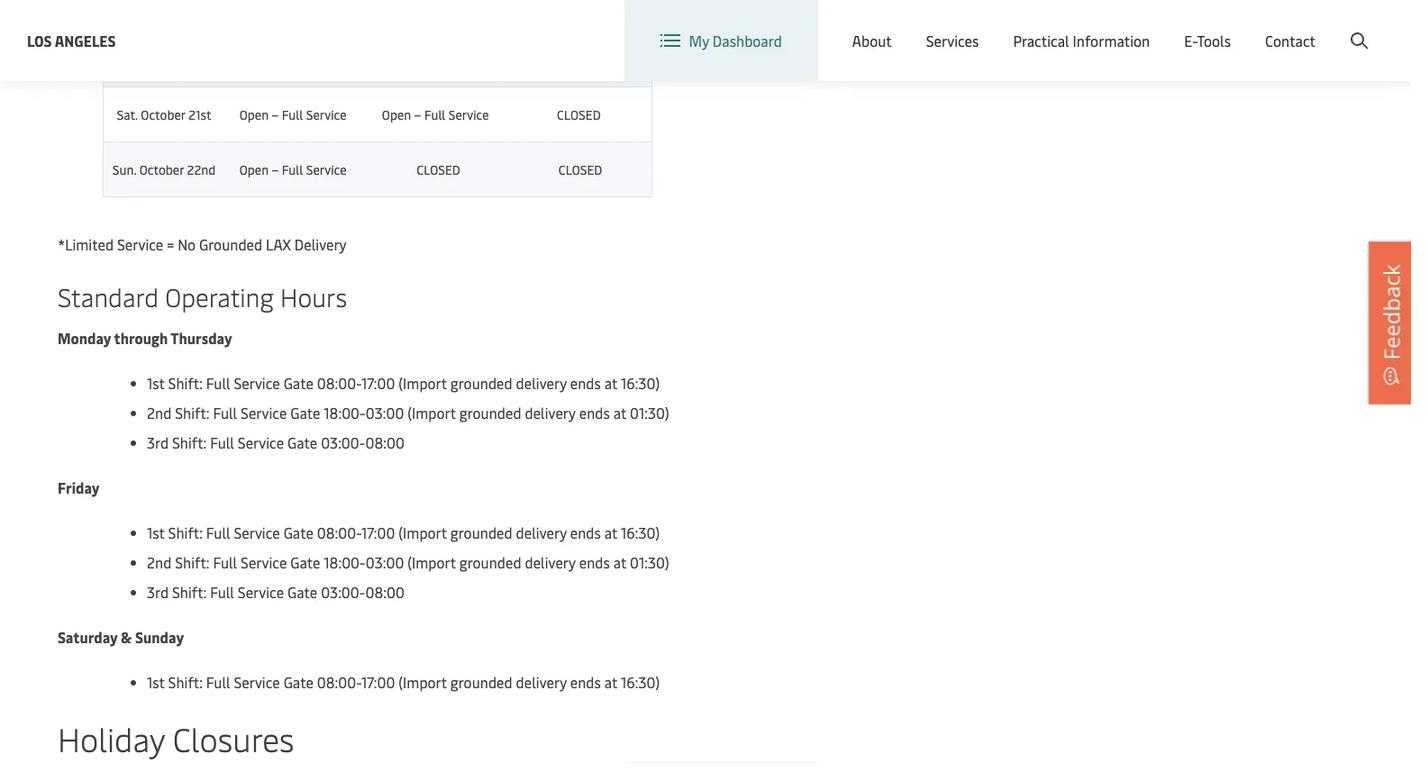 Task type: locate. For each thing, give the bounding box(es) containing it.
3rd
[[147, 433, 169, 453], [147, 583, 169, 602]]

gate
[[284, 374, 314, 393], [290, 403, 320, 423], [288, 433, 318, 453], [284, 523, 314, 543], [290, 553, 320, 572], [288, 583, 318, 602], [284, 673, 314, 692]]

3rd shift: full service gate 03:00-08:00
[[147, 433, 405, 453], [147, 583, 405, 602]]

3 1st from the top
[[147, 673, 165, 692]]

21st
[[189, 106, 211, 123]]

2 vertical spatial 08:00-
[[317, 673, 361, 692]]

sat. october 21st
[[117, 106, 211, 123]]

0 vertical spatial 3rd shift: full service gate 03:00-08:00
[[147, 433, 405, 453]]

1 vertical spatial 1st
[[147, 523, 165, 543]]

contact
[[1266, 31, 1316, 50]]

switch location button
[[875, 16, 1006, 36]]

1 vertical spatial 2nd
[[147, 553, 172, 572]]

08:00-
[[317, 374, 361, 393], [317, 523, 361, 543], [317, 673, 361, 692]]

08:00
[[365, 433, 405, 453], [365, 583, 405, 602]]

03:00-
[[321, 433, 365, 453], [321, 583, 365, 602]]

(import
[[399, 374, 447, 393], [408, 403, 456, 423], [399, 523, 447, 543], [408, 553, 456, 572], [399, 673, 447, 692]]

standard
[[58, 279, 159, 313]]

create
[[1279, 17, 1321, 36]]

1 08:00- from the top
[[317, 374, 361, 393]]

services button
[[926, 0, 979, 81]]

0 vertical spatial 2nd
[[147, 403, 172, 423]]

18:00-
[[324, 403, 366, 423], [324, 553, 366, 572]]

global menu button
[[1024, 0, 1164, 54]]

0 vertical spatial 3rd
[[147, 433, 169, 453]]

2 vertical spatial 16:30)
[[621, 673, 660, 692]]

0 vertical spatial 03:00-
[[321, 433, 365, 453]]

los
[[27, 31, 52, 50]]

1 03:00- from the top
[[321, 433, 365, 453]]

ends
[[570, 374, 601, 393], [579, 403, 610, 423], [570, 523, 601, 543], [579, 553, 610, 572], [570, 673, 601, 692]]

my dashboard button
[[661, 0, 782, 81]]

2nd down monday through thursday
[[147, 403, 172, 423]]

open – full service for closed
[[240, 161, 347, 178]]

2nd shift: full service gate 18:00-03:00 (import grounded delivery ends at 01:30)
[[147, 403, 669, 423], [147, 553, 669, 572]]

1 vertical spatial 17:00
[[361, 523, 395, 543]]

1 08:00 from the top
[[365, 433, 405, 453]]

1 vertical spatial 16:30)
[[621, 523, 660, 543]]

october for sat.
[[141, 106, 185, 123]]

1 vertical spatial 2nd shift: full service gate 18:00-03:00 (import grounded delivery ends at 01:30)
[[147, 553, 669, 572]]

menu
[[1109, 17, 1146, 36]]

my dashboard
[[689, 31, 782, 50]]

contact button
[[1266, 0, 1316, 81]]

0 vertical spatial 08:00-
[[317, 374, 361, 393]]

1 03:00 from the top
[[366, 403, 404, 423]]

1 vertical spatial 3rd shift: full service gate 03:00-08:00
[[147, 583, 405, 602]]

full
[[282, 106, 303, 123], [424, 106, 446, 123], [282, 161, 303, 178], [206, 374, 230, 393], [213, 403, 237, 423], [210, 433, 234, 453], [206, 523, 230, 543], [213, 553, 237, 572], [210, 583, 234, 602], [206, 673, 230, 692]]

e-tools
[[1185, 31, 1231, 50]]

standard operating hours
[[58, 279, 347, 313]]

open for closed
[[240, 161, 269, 178]]

october right sun.
[[139, 161, 184, 178]]

1 vertical spatial 1st shift: full service gate 08:00-17:00 (import grounded delivery ends at 16:30)
[[147, 523, 660, 543]]

2 08:00 from the top
[[365, 583, 405, 602]]

tools
[[1197, 31, 1231, 50]]

0 vertical spatial 03:00
[[366, 403, 404, 423]]

1st
[[147, 374, 165, 393], [147, 523, 165, 543], [147, 673, 165, 692]]

0 vertical spatial 17:00
[[361, 374, 395, 393]]

2 2nd from the top
[[147, 553, 172, 572]]

1 vertical spatial 03:00
[[366, 553, 404, 572]]

0 vertical spatial 01:30)
[[630, 403, 669, 423]]

0 vertical spatial 1st shift: full service gate 08:00-17:00 (import grounded delivery ends at 16:30)
[[147, 374, 660, 393]]

– for open – full service
[[272, 106, 279, 123]]

2nd up sunday
[[147, 553, 172, 572]]

friday
[[58, 478, 100, 498]]

angeles
[[55, 31, 116, 50]]

login / create account link
[[1198, 0, 1377, 53]]

open
[[240, 106, 269, 123], [382, 106, 411, 123], [240, 161, 269, 178]]

2 3rd shift: full service gate 03:00-08:00 from the top
[[147, 583, 405, 602]]

0 vertical spatial 18:00-
[[324, 403, 366, 423]]

2 vertical spatial 1st shift: full service gate 08:00-17:00 (import grounded delivery ends at 16:30)
[[147, 673, 660, 692]]

location
[[951, 17, 1006, 36]]

1 16:30) from the top
[[621, 374, 660, 393]]

no
[[178, 235, 196, 254]]

2 16:30) from the top
[[621, 523, 660, 543]]

dashboard
[[713, 31, 782, 50]]

03:00
[[366, 403, 404, 423], [366, 553, 404, 572]]

open – full service
[[240, 106, 347, 123], [379, 106, 489, 123], [240, 161, 347, 178]]

at
[[605, 374, 618, 393], [614, 403, 627, 423], [605, 523, 618, 543], [614, 553, 627, 572], [605, 673, 618, 692]]

2nd
[[147, 403, 172, 423], [147, 553, 172, 572]]

1 1st from the top
[[147, 374, 165, 393]]

/
[[1270, 17, 1276, 36]]

2 03:00- from the top
[[321, 583, 365, 602]]

grounded
[[451, 374, 513, 393], [460, 403, 522, 423], [451, 523, 513, 543], [460, 553, 522, 572], [451, 673, 513, 692]]

monday
[[58, 329, 111, 348]]

october right sat.
[[141, 106, 185, 123]]

– for closed
[[272, 161, 279, 178]]

october for sun.
[[139, 161, 184, 178]]

1 vertical spatial 3rd
[[147, 583, 169, 602]]

practical information
[[1014, 31, 1150, 50]]

1st shift: full service gate 08:00-17:00 (import grounded delivery ends at 16:30)
[[147, 374, 660, 393], [147, 523, 660, 543], [147, 673, 660, 692]]

closed for open – full service
[[557, 106, 601, 123]]

0 vertical spatial 08:00
[[365, 433, 405, 453]]

practical information button
[[1014, 0, 1150, 81]]

saturday & sunday
[[58, 628, 184, 647]]

1 vertical spatial october
[[139, 161, 184, 178]]

october
[[141, 106, 185, 123], [139, 161, 184, 178]]

1 vertical spatial 01:30)
[[630, 553, 669, 572]]

1 vertical spatial 08:00-
[[317, 523, 361, 543]]

los angeles link
[[27, 29, 116, 52]]

global menu
[[1064, 17, 1146, 36]]

sunday
[[135, 628, 184, 647]]

2 vertical spatial 17:00
[[361, 673, 395, 692]]

1 vertical spatial 03:00-
[[321, 583, 365, 602]]

16:30)
[[621, 374, 660, 393], [621, 523, 660, 543], [621, 673, 660, 692]]

shift:
[[168, 374, 203, 393], [175, 403, 210, 423], [172, 433, 207, 453], [168, 523, 203, 543], [175, 553, 210, 572], [172, 583, 207, 602], [168, 673, 203, 692]]

0 vertical spatial 2nd shift: full service gate 18:00-03:00 (import grounded delivery ends at 01:30)
[[147, 403, 669, 423]]

feedback
[[1377, 264, 1406, 360]]

0 vertical spatial october
[[141, 106, 185, 123]]

1 3rd shift: full service gate 03:00-08:00 from the top
[[147, 433, 405, 453]]

thursday
[[171, 329, 232, 348]]

2 03:00 from the top
[[366, 553, 404, 572]]

service
[[306, 106, 347, 123], [449, 106, 489, 123], [306, 161, 347, 178], [117, 235, 163, 254], [234, 374, 280, 393], [241, 403, 287, 423], [238, 433, 284, 453], [234, 523, 280, 543], [241, 553, 287, 572], [238, 583, 284, 602], [234, 673, 280, 692]]

2 vertical spatial 1st
[[147, 673, 165, 692]]

1 vertical spatial 08:00
[[365, 583, 405, 602]]

17:00
[[361, 374, 395, 393], [361, 523, 395, 543], [361, 673, 395, 692]]

2 1st shift: full service gate 08:00-17:00 (import grounded delivery ends at 16:30) from the top
[[147, 523, 660, 543]]

01:30)
[[630, 403, 669, 423], [630, 553, 669, 572]]

1 vertical spatial 18:00-
[[324, 553, 366, 572]]

–
[[272, 106, 279, 123], [414, 106, 421, 123], [272, 161, 279, 178]]

login
[[1232, 17, 1267, 36]]

holiday
[[58, 717, 165, 761]]

0 vertical spatial 1st
[[147, 374, 165, 393]]

through
[[114, 329, 168, 348]]

sun. october 22nd
[[112, 161, 216, 178]]

closed
[[557, 106, 601, 123], [411, 161, 461, 178], [559, 161, 603, 178]]

switch
[[904, 17, 947, 36]]

account
[[1324, 17, 1377, 36]]

delivery
[[516, 374, 567, 393], [525, 403, 576, 423], [516, 523, 567, 543], [525, 553, 576, 572], [516, 673, 567, 692]]

0 vertical spatial 16:30)
[[621, 374, 660, 393]]



Task type: vqa. For each thing, say whether or not it's contained in the screenshot.
rightmost APM
no



Task type: describe. For each thing, give the bounding box(es) containing it.
closures
[[173, 717, 294, 761]]

los angeles
[[27, 31, 116, 50]]

*limited
[[58, 235, 114, 254]]

open for open – full service
[[240, 106, 269, 123]]

3 17:00 from the top
[[361, 673, 395, 692]]

closed for closed
[[559, 161, 603, 178]]

about
[[853, 31, 892, 50]]

2 3rd from the top
[[147, 583, 169, 602]]

sat.
[[117, 106, 138, 123]]

operating
[[165, 279, 274, 313]]

2 17:00 from the top
[[361, 523, 395, 543]]

2 01:30) from the top
[[630, 553, 669, 572]]

1 1st shift: full service gate 08:00-17:00 (import grounded delivery ends at 16:30) from the top
[[147, 374, 660, 393]]

e-tools button
[[1185, 0, 1231, 81]]

3 16:30) from the top
[[621, 673, 660, 692]]

services
[[926, 31, 979, 50]]

*limited service = no grounded lax delivery
[[58, 235, 347, 254]]

monday through thursday
[[58, 329, 232, 348]]

e-
[[1185, 31, 1197, 50]]

grounded
[[199, 235, 262, 254]]

&
[[121, 628, 132, 647]]

1 17:00 from the top
[[361, 374, 395, 393]]

1 3rd from the top
[[147, 433, 169, 453]]

hours
[[280, 279, 347, 313]]

login / create account
[[1232, 17, 1377, 36]]

switch location
[[904, 17, 1006, 36]]

holiday closures
[[58, 717, 294, 761]]

2 1st from the top
[[147, 523, 165, 543]]

sun.
[[112, 161, 136, 178]]

about button
[[853, 0, 892, 81]]

2 2nd shift: full service gate 18:00-03:00 (import grounded delivery ends at 01:30) from the top
[[147, 553, 669, 572]]

22nd
[[187, 161, 216, 178]]

lax
[[266, 235, 291, 254]]

=
[[167, 235, 174, 254]]

1 2nd shift: full service gate 18:00-03:00 (import grounded delivery ends at 01:30) from the top
[[147, 403, 669, 423]]

open – full service for open – full service
[[240, 106, 347, 123]]

2 08:00- from the top
[[317, 523, 361, 543]]

information
[[1073, 31, 1150, 50]]

1 18:00- from the top
[[324, 403, 366, 423]]

3 08:00- from the top
[[317, 673, 361, 692]]

2 18:00- from the top
[[324, 553, 366, 572]]

global
[[1064, 17, 1106, 36]]

1 01:30) from the top
[[630, 403, 669, 423]]

practical
[[1014, 31, 1070, 50]]

delivery
[[295, 235, 347, 254]]

saturday
[[58, 628, 118, 647]]

feedback button
[[1369, 242, 1412, 404]]

3 1st shift: full service gate 08:00-17:00 (import grounded delivery ends at 16:30) from the top
[[147, 673, 660, 692]]

my
[[689, 31, 709, 50]]

1 2nd from the top
[[147, 403, 172, 423]]



